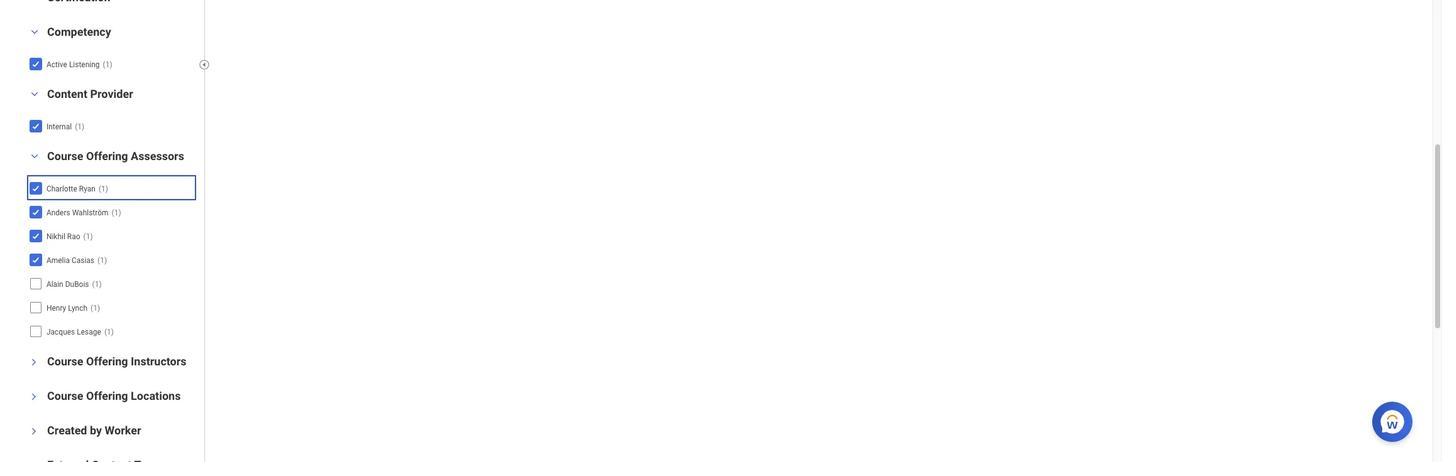 Task type: describe. For each thing, give the bounding box(es) containing it.
instructors
[[131, 355, 186, 368]]

course offering locations button
[[47, 390, 181, 403]]

check small image for amelia casias
[[28, 253, 43, 268]]

competency
[[47, 25, 111, 38]]

lynch
[[68, 304, 87, 313]]

active listening
[[46, 60, 100, 69]]

chevron down image for course offering instructors
[[30, 355, 38, 370]]

content
[[47, 87, 87, 100]]

worker
[[105, 424, 141, 437]]

provider
[[90, 87, 133, 100]]

offering for assessors
[[86, 150, 128, 163]]

rao
[[67, 233, 80, 241]]

anders
[[46, 209, 70, 217]]

locations
[[131, 390, 181, 403]]

wahlström
[[72, 209, 109, 217]]

ryan
[[79, 185, 96, 194]]

alain dubois
[[46, 280, 89, 289]]

(1) for jacques lesage
[[104, 328, 114, 337]]

nikhil rao
[[46, 233, 80, 241]]

competency button
[[47, 25, 111, 38]]

chevron down image for course offering assessors
[[27, 152, 42, 161]]

created
[[47, 424, 87, 437]]

(1) for amelia casias
[[97, 256, 107, 265]]

created by worker button
[[47, 424, 141, 437]]

henry lynch
[[46, 304, 87, 313]]

check small image for active
[[28, 56, 43, 71]]

(1) for alain dubois
[[92, 280, 102, 289]]

offering for instructors
[[86, 355, 128, 368]]

(1) for active listening
[[103, 60, 112, 69]]

course offering instructors button
[[47, 355, 186, 368]]

course for course offering instructors
[[47, 355, 83, 368]]

course offering assessors
[[47, 150, 184, 163]]

chevron down image for competency
[[27, 28, 42, 36]]

content provider button
[[47, 87, 133, 100]]

charlotte ryan
[[46, 185, 96, 194]]

(1) for nikhil rao
[[83, 233, 93, 241]]

(1) for internal
[[75, 122, 84, 131]]

check small image for anders wahlström
[[28, 205, 43, 220]]



Task type: locate. For each thing, give the bounding box(es) containing it.
offering
[[86, 150, 128, 163], [86, 355, 128, 368], [86, 390, 128, 403]]

(1) for charlotte ryan
[[99, 185, 108, 194]]

course offering assessors button
[[47, 150, 184, 163]]

lesage
[[77, 328, 101, 337]]

assessors
[[131, 150, 184, 163]]

course down internal
[[47, 150, 83, 163]]

2 check small image from the top
[[28, 205, 43, 220]]

check small image left active
[[28, 56, 43, 71]]

check small image left internal
[[28, 119, 43, 134]]

2 offering from the top
[[86, 355, 128, 368]]

2 vertical spatial course
[[47, 390, 83, 403]]

henry
[[46, 304, 66, 313]]

0 vertical spatial course
[[47, 150, 83, 163]]

course up created
[[47, 390, 83, 403]]

anders wahlström
[[46, 209, 109, 217]]

chevron down image inside course offering assessors group
[[27, 152, 42, 161]]

2 check small image from the top
[[28, 181, 43, 196]]

offering up ryan
[[86, 150, 128, 163]]

2 course from the top
[[47, 355, 83, 368]]

amelia casias
[[46, 256, 94, 265]]

chevron down image inside competency "group"
[[27, 28, 42, 36]]

jacques
[[46, 328, 75, 337]]

(1) right lynch
[[91, 304, 100, 313]]

1 vertical spatial check small image
[[28, 181, 43, 196]]

dubois
[[65, 280, 89, 289]]

1 check small image from the top
[[28, 56, 43, 71]]

(1)
[[103, 60, 112, 69], [75, 122, 84, 131], [99, 185, 108, 194], [112, 209, 121, 217], [83, 233, 93, 241], [97, 256, 107, 265], [92, 280, 102, 289], [91, 304, 100, 313], [104, 328, 114, 337]]

(1) right the lesage
[[104, 328, 114, 337]]

active
[[46, 60, 67, 69]]

amelia
[[46, 256, 70, 265]]

course for course offering assessors
[[47, 150, 83, 163]]

check small image
[[28, 56, 43, 71], [28, 181, 43, 196]]

check small image
[[28, 119, 43, 134], [28, 205, 43, 220], [28, 229, 43, 244], [28, 253, 43, 268]]

course for course offering locations
[[47, 390, 83, 403]]

(1) for henry lynch
[[91, 304, 100, 313]]

2 chevron down image from the top
[[30, 424, 38, 439]]

1 chevron down image from the top
[[30, 390, 38, 405]]

offering for locations
[[86, 390, 128, 403]]

jacques lesage
[[46, 328, 101, 337]]

check small image for nikhil rao
[[28, 229, 43, 244]]

0 vertical spatial chevron down image
[[30, 390, 38, 405]]

(1) right wahlström
[[112, 209, 121, 217]]

(1) for anders wahlström
[[112, 209, 121, 217]]

1 course from the top
[[47, 150, 83, 163]]

check small image for internal
[[28, 119, 43, 134]]

chevron down image for created by worker
[[30, 424, 38, 439]]

course
[[47, 150, 83, 163], [47, 355, 83, 368], [47, 390, 83, 403]]

(1) right 'dubois'
[[92, 280, 102, 289]]

3 check small image from the top
[[28, 229, 43, 244]]

chevron down image for content provider
[[27, 90, 42, 99]]

1 vertical spatial offering
[[86, 355, 128, 368]]

3 offering from the top
[[86, 390, 128, 403]]

3 course from the top
[[47, 390, 83, 403]]

(1) inside content provider group
[[75, 122, 84, 131]]

offering inside group
[[86, 150, 128, 163]]

course offering assessors group
[[25, 149, 198, 345]]

(1) right listening
[[103, 60, 112, 69]]

(1) right rao
[[83, 233, 93, 241]]

chevron down image
[[27, 28, 42, 36], [27, 90, 42, 99], [27, 152, 42, 161], [30, 355, 38, 370]]

check small image left anders
[[28, 205, 43, 220]]

2 vertical spatial offering
[[86, 390, 128, 403]]

(1) right ryan
[[99, 185, 108, 194]]

listening
[[69, 60, 100, 69]]

1 check small image from the top
[[28, 119, 43, 134]]

internal
[[46, 122, 72, 131]]

alain
[[46, 280, 63, 289]]

check small image inside competency "group"
[[28, 56, 43, 71]]

charlotte
[[46, 185, 77, 194]]

offering down course offering instructors
[[86, 390, 128, 403]]

1 offering from the top
[[86, 150, 128, 163]]

chevron down image inside content provider group
[[27, 90, 42, 99]]

course down jacques
[[47, 355, 83, 368]]

check small image left charlotte
[[28, 181, 43, 196]]

(1) inside competency "group"
[[103, 60, 112, 69]]

0 vertical spatial offering
[[86, 150, 128, 163]]

nikhil
[[46, 233, 65, 241]]

course offering locations
[[47, 390, 181, 403]]

course inside group
[[47, 150, 83, 163]]

check small image inside the course offering assessors tree
[[28, 181, 43, 196]]

competency group
[[25, 24, 198, 77]]

0 vertical spatial check small image
[[28, 56, 43, 71]]

chevron down image
[[30, 390, 38, 405], [30, 424, 38, 439]]

check small image left the nikhil in the bottom of the page
[[28, 229, 43, 244]]

(1) right casias
[[97, 256, 107, 265]]

chevron down image for course offering locations
[[30, 390, 38, 405]]

course offering instructors
[[47, 355, 186, 368]]

4 check small image from the top
[[28, 253, 43, 268]]

course offering assessors tree
[[28, 178, 194, 343]]

1 vertical spatial course
[[47, 355, 83, 368]]

1 vertical spatial chevron down image
[[30, 424, 38, 439]]

offering down the lesage
[[86, 355, 128, 368]]

created by worker
[[47, 424, 141, 437]]

content provider
[[47, 87, 133, 100]]

check small image left amelia
[[28, 253, 43, 268]]

(1) right internal
[[75, 122, 84, 131]]

casias
[[72, 256, 94, 265]]

check small image for charlotte
[[28, 181, 43, 196]]

content provider group
[[25, 87, 198, 139]]

by
[[90, 424, 102, 437]]



Task type: vqa. For each thing, say whether or not it's contained in the screenshot.
the topmost inbox image
no



